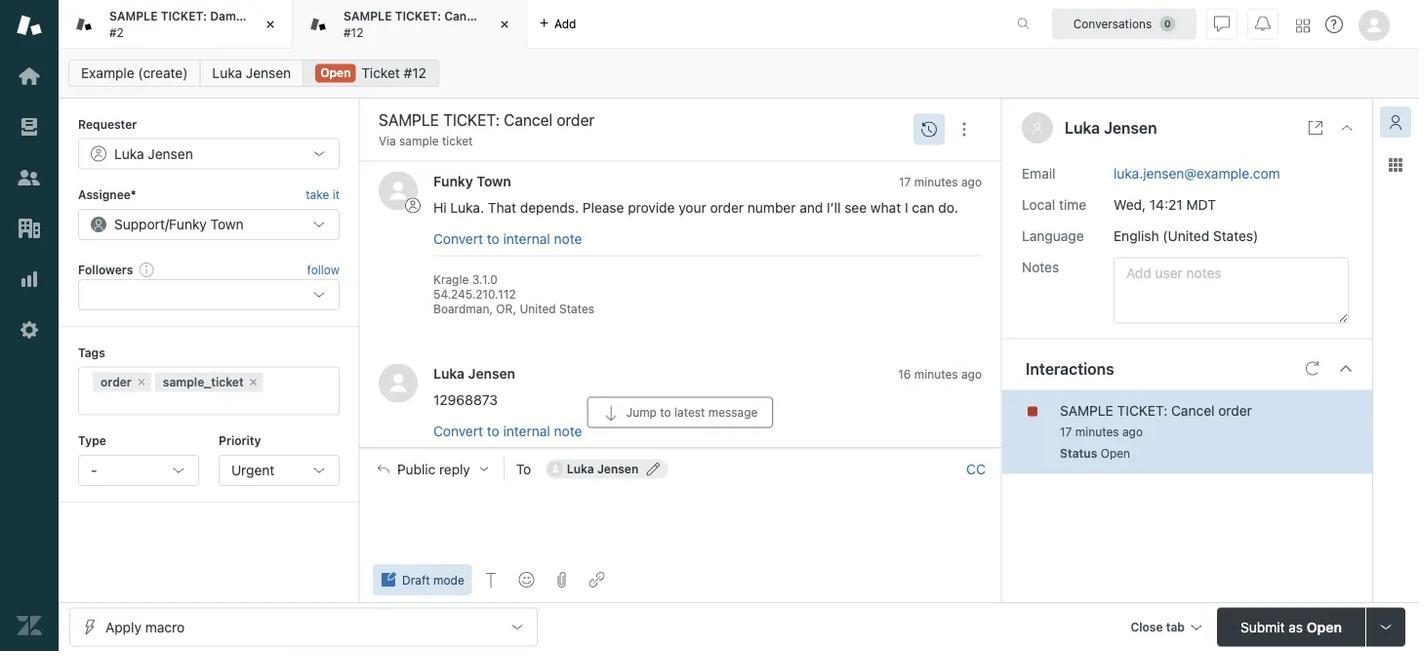 Task type: describe. For each thing, give the bounding box(es) containing it.
jensen up "wed,"
[[1104, 119, 1157, 137]]

secondary element
[[59, 54, 1420, 93]]

jensen inside requester element
[[148, 145, 193, 161]]

boardman,
[[433, 303, 493, 316]]

ago for 17 minutes ago
[[962, 175, 982, 189]]

-
[[91, 462, 97, 478]]

note for funky town
[[554, 231, 582, 247]]

to for town
[[487, 231, 500, 247]]

insert emojis image
[[519, 572, 535, 588]]

damaged
[[210, 9, 265, 23]]

apply
[[105, 619, 141, 635]]

notes
[[1022, 259, 1059, 275]]

provide
[[628, 200, 675, 216]]

internal for town
[[503, 231, 550, 247]]

wed, 14:21 mdt
[[1114, 196, 1216, 212]]

local time
[[1022, 196, 1087, 212]]

info on adding followers image
[[139, 262, 154, 277]]

add
[[555, 17, 576, 31]]

(united
[[1163, 228, 1210, 244]]

get help image
[[1326, 16, 1343, 33]]

open inside sample ticket: cancel order 17 minutes ago status open
[[1101, 447, 1131, 460]]

support
[[114, 216, 165, 232]]

luka.jensen@example.com image
[[547, 461, 563, 477]]

luka jensen link inside secondary 'element'
[[200, 60, 304, 87]]

assignee*
[[78, 188, 136, 202]]

urgent
[[231, 462, 275, 478]]

town inside assignee* element
[[211, 216, 244, 232]]

apps image
[[1388, 157, 1404, 173]]

your
[[679, 200, 707, 216]]

luka.jensen@example.com
[[1114, 165, 1281, 181]]

luka jensen right luka.jensen@example.com image
[[567, 462, 639, 476]]

ago inside sample ticket: cancel order 17 minutes ago status open
[[1123, 425, 1143, 439]]

take it button
[[306, 185, 340, 205]]

requester
[[78, 117, 137, 131]]

funky town link
[[433, 173, 511, 189]]

what
[[871, 200, 901, 216]]

and
[[800, 200, 823, 216]]

luka jensen inside secondary 'element'
[[212, 65, 291, 81]]

luka right luka.jensen@example.com image
[[567, 462, 594, 476]]

luka inside conversationlabel 'log'
[[433, 366, 465, 382]]

ticket #12
[[362, 65, 427, 81]]

1 vertical spatial 17 minutes ago text field
[[1060, 425, 1143, 439]]

jump
[[626, 406, 657, 419]]

17 inside sample ticket: cancel order 17 minutes ago status open
[[1060, 425, 1072, 439]]

tab containing sample ticket: damaged product
[[59, 0, 313, 49]]

ticket: for sample ticket: damaged product #2
[[161, 9, 207, 23]]

depends.
[[520, 200, 579, 216]]

product
[[268, 9, 313, 23]]

order inside conversationlabel 'log'
[[710, 200, 744, 216]]

#12 inside sample ticket: cancel order #12
[[344, 25, 364, 39]]

admin image
[[17, 317, 42, 343]]

requester element
[[78, 138, 340, 169]]

priority
[[219, 434, 261, 448]]

follow button
[[307, 261, 340, 278]]

17 minutes ago text field inside conversationlabel 'log'
[[899, 175, 982, 189]]

convert to internal note button for luka jensen
[[433, 423, 582, 440]]

displays possible ticket submission types image
[[1379, 619, 1394, 635]]

to
[[516, 461, 531, 477]]

cancel for sample ticket: cancel order 17 minutes ago status open
[[1172, 402, 1215, 418]]

17 minutes ago
[[899, 175, 982, 189]]

wed,
[[1114, 196, 1146, 212]]

tags
[[78, 346, 105, 359]]

example (create) button
[[68, 60, 201, 87]]

draft mode button
[[373, 564, 472, 596]]

sample for sample ticket: cancel order #12
[[344, 9, 392, 23]]

add link (cmd k) image
[[589, 572, 605, 588]]

add button
[[527, 0, 588, 48]]

ticket
[[442, 134, 473, 148]]

view more details image
[[1308, 120, 1324, 136]]

public reply button
[[360, 449, 504, 490]]

cancel for sample ticket: cancel order #12
[[444, 9, 484, 23]]

internal for jensen
[[503, 423, 550, 439]]

convert to internal note for funky town
[[433, 231, 582, 247]]

jensen inside conversationlabel 'log'
[[468, 366, 516, 382]]

email
[[1022, 165, 1056, 181]]

tab containing sample ticket: cancel order
[[293, 0, 527, 49]]

close tab
[[1131, 620, 1185, 634]]

note for luka jensen
[[554, 423, 582, 439]]

it
[[333, 188, 340, 202]]

funky town
[[433, 173, 511, 189]]

edit user image
[[647, 462, 660, 476]]

3.1.0
[[472, 273, 498, 286]]

zendesk image
[[17, 613, 42, 638]]

zendesk support image
[[17, 13, 42, 38]]

main element
[[0, 0, 59, 651]]

16
[[898, 368, 911, 381]]

followers
[[78, 262, 133, 276]]

minutes for 16
[[915, 368, 958, 381]]

jump to latest message
[[626, 406, 758, 419]]

luka right user icon
[[1065, 119, 1100, 137]]

reply
[[439, 461, 470, 477]]

16 minutes ago
[[898, 368, 982, 381]]

follow
[[307, 263, 340, 276]]

#12 inside secondary 'element'
[[404, 65, 427, 81]]

public
[[397, 461, 436, 477]]

sample ticket: cancel order 17 minutes ago status open
[[1060, 402, 1252, 460]]

kragle
[[433, 273, 469, 286]]

remove image
[[248, 376, 259, 388]]

time
[[1059, 196, 1087, 212]]

open inside secondary 'element'
[[320, 66, 351, 80]]

take it
[[306, 188, 340, 202]]

type
[[78, 434, 106, 448]]

mdt
[[1187, 196, 1216, 212]]

minutes for 17
[[915, 175, 958, 189]]

macro
[[145, 619, 185, 635]]

cc
[[967, 461, 986, 477]]

example (create)
[[81, 65, 188, 81]]

can
[[912, 200, 935, 216]]

customer context image
[[1388, 114, 1404, 130]]

urgent button
[[219, 455, 340, 486]]

funky inside conversationlabel 'log'
[[433, 173, 473, 189]]

message
[[709, 406, 758, 419]]

states
[[559, 303, 595, 316]]

close tab button
[[1122, 608, 1210, 650]]

ticket: for sample ticket: cancel order #12
[[395, 9, 441, 23]]

draft
[[402, 573, 430, 587]]

reporting image
[[17, 267, 42, 292]]

interactions
[[1026, 359, 1115, 378]]

conversations
[[1074, 17, 1152, 31]]

ago for 16 minutes ago
[[962, 368, 982, 381]]



Task type: vqa. For each thing, say whether or not it's contained in the screenshot.
bottommost FUNK
no



Task type: locate. For each thing, give the bounding box(es) containing it.
order inside sample ticket: cancel order #12
[[487, 9, 518, 23]]

luka up 12968873 on the left bottom of page
[[433, 366, 465, 382]]

via
[[379, 134, 396, 148]]

0 vertical spatial ago
[[962, 175, 982, 189]]

zendesk products image
[[1297, 19, 1310, 33]]

2 horizontal spatial ticket:
[[1118, 402, 1168, 418]]

cc button
[[967, 460, 986, 478]]

0 vertical spatial internal
[[503, 231, 550, 247]]

1 horizontal spatial cancel
[[1172, 402, 1215, 418]]

to inside jump to latest message button
[[660, 406, 671, 419]]

luka jensen inside conversationlabel 'log'
[[433, 366, 516, 382]]

convert down luka.
[[433, 231, 483, 247]]

do.
[[939, 200, 959, 216]]

see
[[845, 200, 867, 216]]

hide composer image
[[673, 440, 688, 456]]

luka jensen right user icon
[[1065, 119, 1157, 137]]

1 vertical spatial luka jensen link
[[433, 366, 516, 382]]

ticket: inside sample ticket: damaged product #2
[[161, 9, 207, 23]]

town up that at left
[[477, 173, 511, 189]]

close image for product
[[261, 15, 280, 34]]

0 horizontal spatial 17 minutes ago text field
[[899, 175, 982, 189]]

(create)
[[138, 65, 188, 81]]

16 minutes ago text field
[[898, 368, 982, 381]]

close image
[[261, 15, 280, 34], [495, 15, 515, 34], [1339, 120, 1355, 136]]

open right status
[[1101, 447, 1131, 460]]

1 horizontal spatial funky
[[433, 173, 473, 189]]

to right jump
[[660, 406, 671, 419]]

convert to internal note for luka jensen
[[433, 423, 582, 439]]

tab up ticket #12 at top left
[[293, 0, 527, 49]]

1 horizontal spatial #12
[[404, 65, 427, 81]]

kragle 3.1.0 54.245.210.112 boardman, or, united states
[[433, 273, 595, 316]]

2 avatar image from the top
[[379, 364, 418, 403]]

ticket: inside sample ticket: cancel order #12
[[395, 9, 441, 23]]

1 vertical spatial open
[[1101, 447, 1131, 460]]

1 horizontal spatial 17 minutes ago text field
[[1060, 425, 1143, 439]]

1 convert from the top
[[433, 231, 483, 247]]

or,
[[496, 303, 516, 316]]

1 horizontal spatial 17
[[1060, 425, 1072, 439]]

0 horizontal spatial luka jensen link
[[200, 60, 304, 87]]

1 avatar image from the top
[[379, 172, 418, 211]]

12968873
[[433, 392, 498, 409]]

1 tab from the left
[[59, 0, 313, 49]]

format text image
[[484, 572, 500, 588]]

avatar image left 12968873 on the left bottom of page
[[379, 364, 418, 403]]

1 vertical spatial minutes
[[915, 368, 958, 381]]

sample for sample ticket: damaged product #2
[[109, 9, 158, 23]]

1 internal from the top
[[503, 231, 550, 247]]

apply macro
[[105, 619, 185, 635]]

1 vertical spatial town
[[211, 216, 244, 232]]

1 horizontal spatial close image
[[495, 15, 515, 34]]

1 horizontal spatial open
[[1101, 447, 1131, 460]]

sample
[[109, 9, 158, 23], [344, 9, 392, 23], [1060, 402, 1114, 418]]

0 vertical spatial convert
[[433, 231, 483, 247]]

1 vertical spatial cancel
[[1172, 402, 1215, 418]]

open left ticket
[[320, 66, 351, 80]]

1 vertical spatial avatar image
[[379, 364, 418, 403]]

0 vertical spatial convert to internal note button
[[433, 230, 582, 248]]

0 vertical spatial town
[[477, 173, 511, 189]]

that
[[488, 200, 517, 216]]

latest
[[675, 406, 705, 419]]

to down that at left
[[487, 231, 500, 247]]

2 vertical spatial ago
[[1123, 425, 1143, 439]]

button displays agent's chat status as invisible. image
[[1215, 16, 1230, 32]]

note up luka.jensen@example.com image
[[554, 423, 582, 439]]

2 vertical spatial to
[[487, 423, 500, 439]]

funky right support
[[169, 216, 207, 232]]

minutes right 16
[[915, 368, 958, 381]]

17 minutes ago text field up do.
[[899, 175, 982, 189]]

minutes inside sample ticket: cancel order 17 minutes ago status open
[[1076, 425, 1119, 439]]

public reply
[[397, 461, 470, 477]]

#12 right ticket
[[404, 65, 427, 81]]

town inside conversationlabel 'log'
[[477, 173, 511, 189]]

hi luka. that depends. please provide your order number and i'll see what i can do.
[[433, 200, 959, 216]]

submit as open
[[1241, 619, 1342, 635]]

sample up #2
[[109, 9, 158, 23]]

1 vertical spatial 17
[[1060, 425, 1072, 439]]

1 vertical spatial #12
[[404, 65, 427, 81]]

conversations button
[[1052, 8, 1197, 40]]

convert
[[433, 231, 483, 247], [433, 423, 483, 439]]

tab
[[59, 0, 313, 49], [293, 0, 527, 49]]

via sample ticket
[[379, 134, 473, 148]]

conversationlabel log
[[359, 156, 1002, 541]]

convert to internal note button down that at left
[[433, 230, 582, 248]]

avatar image
[[379, 172, 418, 211], [379, 364, 418, 403]]

local
[[1022, 196, 1056, 212]]

jensen down product
[[246, 65, 291, 81]]

2 horizontal spatial sample
[[1060, 402, 1114, 418]]

17 minutes ago text field up status
[[1060, 425, 1143, 439]]

draft mode
[[402, 573, 464, 587]]

convert to internal note up to
[[433, 423, 582, 439]]

sample inside sample ticket: damaged product #2
[[109, 9, 158, 23]]

luka jensen down requester
[[114, 145, 193, 161]]

open
[[320, 66, 351, 80], [1101, 447, 1131, 460], [1307, 619, 1342, 635]]

minutes
[[915, 175, 958, 189], [915, 368, 958, 381], [1076, 425, 1119, 439]]

jensen up /
[[148, 145, 193, 161]]

sample ticket: damaged product #2
[[109, 9, 313, 39]]

sample up status
[[1060, 402, 1114, 418]]

#12 up ticket
[[344, 25, 364, 39]]

0 horizontal spatial #12
[[344, 25, 364, 39]]

order inside sample ticket: cancel order 17 minutes ago status open
[[1219, 402, 1252, 418]]

1 vertical spatial ago
[[962, 368, 982, 381]]

i'll
[[827, 200, 841, 216]]

0 vertical spatial 17 minutes ago text field
[[899, 175, 982, 189]]

luka jensen inside requester element
[[114, 145, 193, 161]]

2 note from the top
[[554, 423, 582, 439]]

luka jensen link down damaged
[[200, 60, 304, 87]]

example
[[81, 65, 134, 81]]

2 horizontal spatial open
[[1307, 619, 1342, 635]]

jensen up 12968873 on the left bottom of page
[[468, 366, 516, 382]]

2 tab from the left
[[293, 0, 527, 49]]

user image
[[1034, 123, 1042, 133]]

Subject field
[[375, 108, 908, 132]]

mode
[[433, 573, 464, 587]]

0 vertical spatial convert to internal note
[[433, 231, 582, 247]]

0 horizontal spatial sample
[[109, 9, 158, 23]]

convert down 12968873 on the left bottom of page
[[433, 423, 483, 439]]

jensen left edit user image
[[597, 462, 639, 476]]

to
[[487, 231, 500, 247], [660, 406, 671, 419], [487, 423, 500, 439]]

add attachment image
[[554, 572, 570, 588]]

notifications image
[[1256, 16, 1271, 32]]

remove image
[[136, 376, 147, 388]]

1 note from the top
[[554, 231, 582, 247]]

1 horizontal spatial town
[[477, 173, 511, 189]]

1 horizontal spatial ticket:
[[395, 9, 441, 23]]

submit
[[1241, 619, 1285, 635]]

tabs tab list
[[59, 0, 997, 49]]

town right /
[[211, 216, 244, 232]]

2 internal from the top
[[503, 423, 550, 439]]

1 convert to internal note button from the top
[[433, 230, 582, 248]]

english (united states)
[[1114, 228, 1259, 244]]

language
[[1022, 228, 1084, 244]]

convert to internal note down that at left
[[433, 231, 582, 247]]

hi
[[433, 200, 447, 216]]

internal
[[503, 231, 550, 247], [503, 423, 550, 439]]

sample up ticket
[[344, 9, 392, 23]]

luka jensen
[[212, 65, 291, 81], [1065, 119, 1157, 137], [114, 145, 193, 161], [433, 366, 516, 382], [567, 462, 639, 476]]

luka jensen down damaged
[[212, 65, 291, 81]]

convert to internal note button
[[433, 230, 582, 248], [433, 423, 582, 440]]

0 vertical spatial note
[[554, 231, 582, 247]]

1 horizontal spatial luka jensen link
[[433, 366, 516, 382]]

1 vertical spatial to
[[660, 406, 671, 419]]

user image
[[1032, 122, 1044, 134]]

funky up hi at left
[[433, 173, 473, 189]]

luka.
[[450, 200, 484, 216]]

luka
[[212, 65, 242, 81], [1065, 119, 1100, 137], [114, 145, 144, 161], [433, 366, 465, 382], [567, 462, 594, 476]]

cancel inside sample ticket: cancel order #12
[[444, 9, 484, 23]]

jensen inside secondary 'element'
[[246, 65, 291, 81]]

14:21
[[1150, 196, 1183, 212]]

#2
[[109, 25, 124, 39]]

funky
[[433, 173, 473, 189], [169, 216, 207, 232]]

luka jensen up 12968873 on the left bottom of page
[[433, 366, 516, 382]]

2 horizontal spatial close image
[[1339, 120, 1355, 136]]

17 minutes ago text field
[[899, 175, 982, 189], [1060, 425, 1143, 439]]

assignee* element
[[78, 209, 340, 240]]

sample inside sample ticket: cancel order 17 minutes ago status open
[[1060, 402, 1114, 418]]

ago
[[962, 175, 982, 189], [962, 368, 982, 381], [1123, 425, 1143, 439]]

sample_ticket
[[163, 375, 244, 389]]

internal down depends.
[[503, 231, 550, 247]]

get started image
[[17, 63, 42, 89]]

0 horizontal spatial ticket:
[[161, 9, 207, 23]]

to for jensen
[[487, 423, 500, 439]]

minutes up do.
[[915, 175, 958, 189]]

17 up status
[[1060, 425, 1072, 439]]

2 vertical spatial open
[[1307, 619, 1342, 635]]

0 vertical spatial to
[[487, 231, 500, 247]]

close image for order
[[495, 15, 515, 34]]

1 vertical spatial convert to internal note
[[433, 423, 582, 439]]

tab up (create)
[[59, 0, 313, 49]]

ticket: for sample ticket: cancel order 17 minutes ago status open
[[1118, 402, 1168, 418]]

1 vertical spatial internal
[[503, 423, 550, 439]]

luka down requester
[[114, 145, 144, 161]]

0 vertical spatial avatar image
[[379, 172, 418, 211]]

1 convert to internal note from the top
[[433, 231, 582, 247]]

to down 12968873 on the left bottom of page
[[487, 423, 500, 439]]

status
[[1060, 447, 1098, 460]]

jump to latest message button
[[587, 397, 774, 428]]

0 horizontal spatial close image
[[261, 15, 280, 34]]

2 convert to internal note from the top
[[433, 423, 582, 439]]

convert to internal note button up to
[[433, 423, 582, 440]]

Add user notes text field
[[1114, 257, 1349, 324]]

as
[[1289, 619, 1303, 635]]

avatar image left hi at left
[[379, 172, 418, 211]]

ticket: inside sample ticket: cancel order 17 minutes ago status open
[[1118, 402, 1168, 418]]

2 vertical spatial minutes
[[1076, 425, 1119, 439]]

0 vertical spatial #12
[[344, 25, 364, 39]]

2 convert to internal note button from the top
[[433, 423, 582, 440]]

1 vertical spatial convert to internal note button
[[433, 423, 582, 440]]

0 vertical spatial open
[[320, 66, 351, 80]]

0 vertical spatial cancel
[[444, 9, 484, 23]]

organizations image
[[17, 216, 42, 241]]

luka down sample ticket: damaged product #2
[[212, 65, 242, 81]]

english
[[1114, 228, 1159, 244]]

support / funky town
[[114, 216, 244, 232]]

united
[[520, 303, 556, 316]]

1 vertical spatial convert
[[433, 423, 483, 439]]

sample
[[399, 134, 439, 148]]

internal up to
[[503, 423, 550, 439]]

i
[[905, 200, 909, 216]]

take
[[306, 188, 329, 202]]

17 up i
[[899, 175, 911, 189]]

cancel inside sample ticket: cancel order 17 minutes ago status open
[[1172, 402, 1215, 418]]

views image
[[17, 114, 42, 140]]

0 vertical spatial funky
[[433, 173, 473, 189]]

17 inside conversationlabel 'log'
[[899, 175, 911, 189]]

- button
[[78, 455, 199, 486]]

1 vertical spatial funky
[[169, 216, 207, 232]]

0 vertical spatial 17
[[899, 175, 911, 189]]

funky inside assignee* element
[[169, 216, 207, 232]]

minutes up status
[[1076, 425, 1119, 439]]

close
[[1131, 620, 1163, 634]]

2 convert from the top
[[433, 423, 483, 439]]

0 vertical spatial minutes
[[915, 175, 958, 189]]

ticket actions image
[[957, 122, 972, 137]]

number
[[748, 200, 796, 216]]

0 horizontal spatial open
[[320, 66, 351, 80]]

0 horizontal spatial 17
[[899, 175, 911, 189]]

1 horizontal spatial sample
[[344, 9, 392, 23]]

convert for hi luka. that depends. please provide your order number and i'll see what i can do.
[[433, 231, 483, 247]]

0 horizontal spatial funky
[[169, 216, 207, 232]]

0 vertical spatial luka jensen link
[[200, 60, 304, 87]]

0 horizontal spatial cancel
[[444, 9, 484, 23]]

sample for sample ticket: cancel order 17 minutes ago status open
[[1060, 402, 1114, 418]]

luka inside requester element
[[114, 145, 144, 161]]

sample ticket: cancel order #12
[[344, 9, 518, 39]]

convert for 12968873
[[433, 423, 483, 439]]

please
[[583, 200, 624, 216]]

cancel
[[444, 9, 484, 23], [1172, 402, 1215, 418]]

1 vertical spatial note
[[554, 423, 582, 439]]

convert to internal note button for funky town
[[433, 230, 582, 248]]

followers element
[[78, 279, 340, 311]]

0 horizontal spatial town
[[211, 216, 244, 232]]

/
[[165, 216, 169, 232]]

events image
[[922, 122, 937, 137]]

luka jensen link up 12968873 on the left bottom of page
[[433, 366, 516, 382]]

ticket
[[362, 65, 400, 81]]

tab
[[1166, 620, 1185, 634]]

luka inside secondary 'element'
[[212, 65, 242, 81]]

note
[[554, 231, 582, 247], [554, 423, 582, 439]]

note down depends.
[[554, 231, 582, 247]]

customers image
[[17, 165, 42, 190]]

town
[[477, 173, 511, 189], [211, 216, 244, 232]]

sample inside sample ticket: cancel order #12
[[344, 9, 392, 23]]

open right as in the bottom of the page
[[1307, 619, 1342, 635]]



